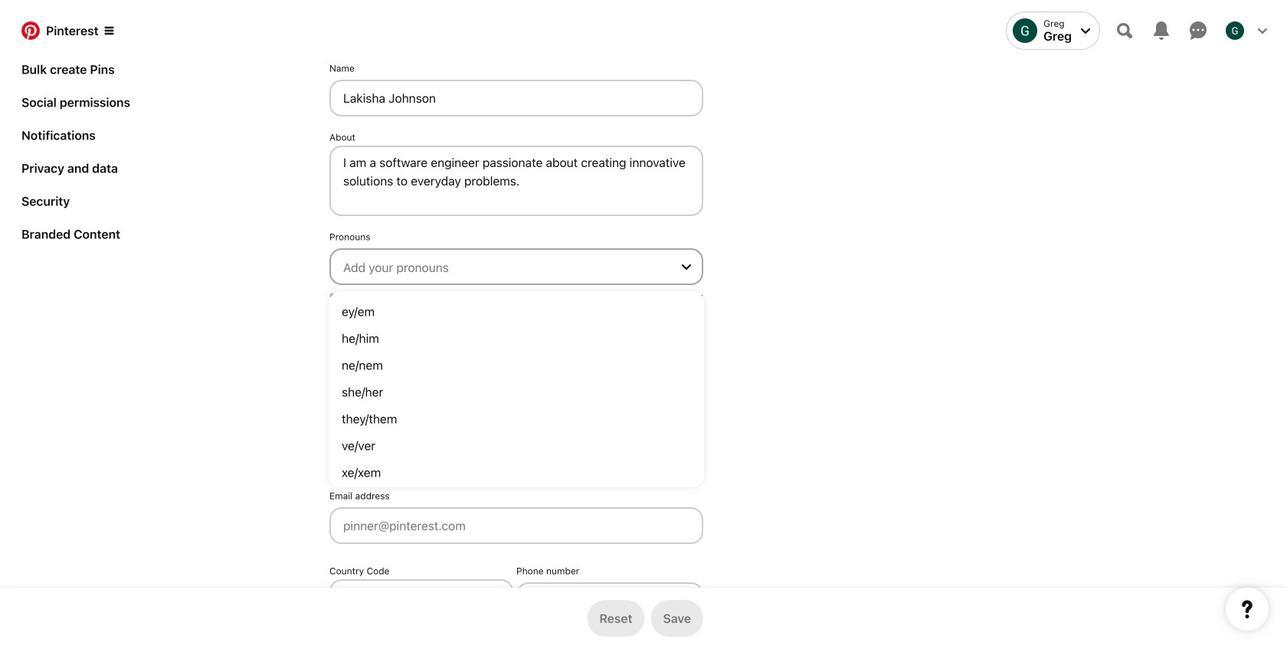 Task type: locate. For each thing, give the bounding box(es) containing it.
dynamic badge dropdown menu button image
[[105, 26, 114, 35]]

list
[[15, 0, 169, 254]]

Add your pronouns text field
[[343, 255, 672, 281]]

greg image
[[1013, 18, 1038, 43], [1227, 21, 1245, 40]]

list box
[[330, 292, 704, 487]]

Tell your story text field
[[330, 146, 704, 216]]

123-356-7890 text field
[[517, 583, 704, 619]]

primary navigation header navigation
[[9, 3, 1279, 58]]

None field
[[323, 232, 710, 319]]

account switcher arrow icon image
[[1082, 26, 1091, 35]]

1 horizontal spatial greg image
[[1227, 21, 1245, 40]]



Task type: describe. For each thing, give the bounding box(es) containing it.
Type your name text field
[[330, 80, 704, 117]]

pinterest image
[[21, 21, 40, 40]]

Choose wisely so others can find you text field
[[330, 414, 704, 451]]

Add a link to drive traffic to your site url field
[[330, 345, 704, 382]]

0 horizontal spatial greg image
[[1013, 18, 1038, 43]]

pinner@pinterest.com text field
[[330, 507, 704, 544]]



Task type: vqa. For each thing, say whether or not it's contained in the screenshot.
Create associated with Create
no



